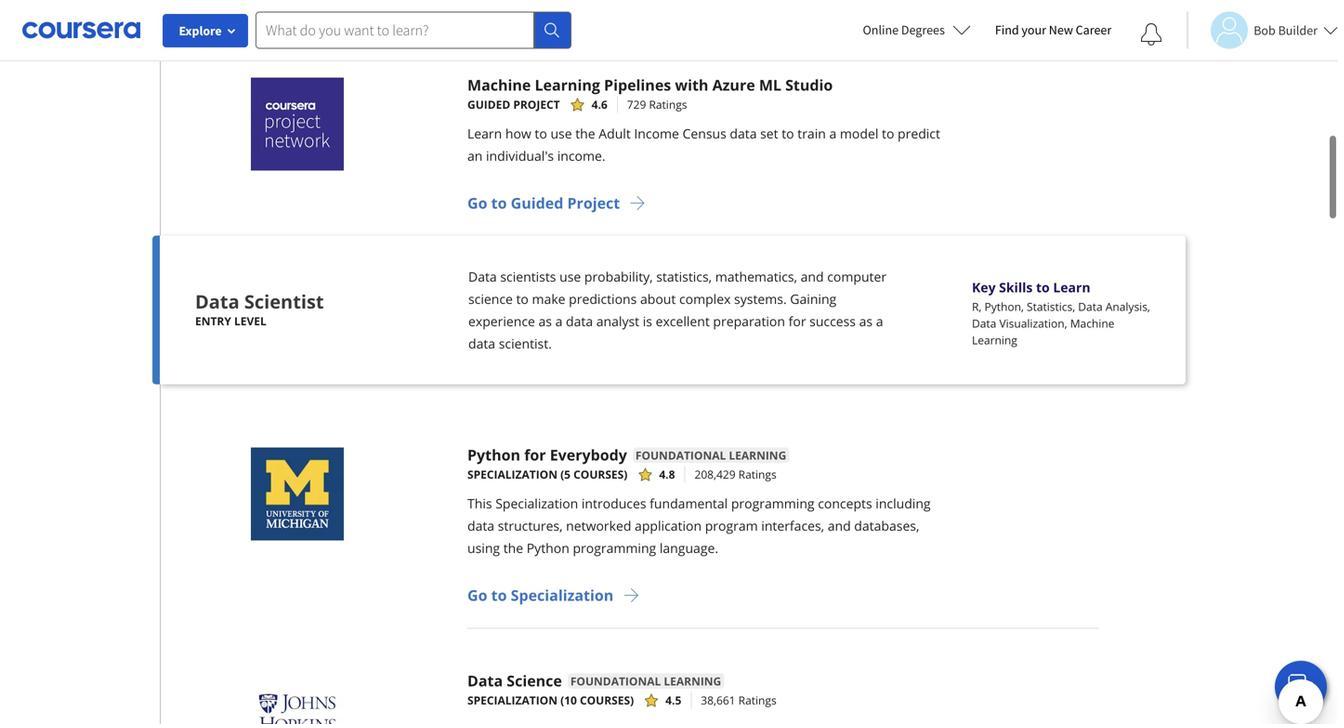 Task type: locate. For each thing, give the bounding box(es) containing it.
builder
[[1279, 22, 1318, 39]]

learning up 4.5
[[664, 674, 722, 689]]

go for go to specialization
[[468, 585, 488, 605]]

arrow right image for go to specialization
[[623, 587, 640, 604]]

1 vertical spatial foundational
[[571, 674, 661, 689]]

0 vertical spatial arrow right image
[[630, 195, 646, 212]]

use up "income."
[[551, 125, 572, 142]]

and down concepts
[[828, 517, 851, 535]]

individual's
[[486, 147, 554, 165]]

learning up 4.6 at top left
[[535, 75, 601, 95]]

as down make
[[539, 312, 552, 330]]

1 vertical spatial python
[[527, 539, 570, 557]]

python down structures,
[[527, 539, 570, 557]]

(10
[[561, 693, 577, 708]]

data inside learn how to use the adult income census data set to train a model to predict an individual's income.
[[730, 125, 757, 142]]

a down make
[[556, 312, 563, 330]]

foundational up (10
[[571, 674, 661, 689]]

degrees
[[902, 21, 945, 38]]

arrow right image down networked
[[623, 587, 640, 604]]

data down experience
[[469, 335, 496, 352]]

learn up statistics,
[[1054, 278, 1091, 296]]

guided project
[[468, 97, 560, 112]]

2 vertical spatial ratings
[[739, 693, 777, 708]]

key skills to learn r, python, statistics, data analysis, data visualization, machine learning
[[973, 278, 1151, 348]]

What do you want to learn? text field
[[256, 12, 535, 49]]

courses)
[[574, 467, 628, 482], [580, 693, 634, 708]]

2 vertical spatial filled star image
[[645, 694, 658, 707]]

4.8
[[660, 467, 675, 482]]

1 vertical spatial and
[[828, 517, 851, 535]]

1 vertical spatial use
[[560, 268, 581, 285]]

filled star image left 4.8
[[639, 468, 652, 481]]

1 vertical spatial filled star image
[[639, 468, 652, 481]]

courses) for everybody
[[574, 467, 628, 482]]

0 vertical spatial use
[[551, 125, 572, 142]]

1 horizontal spatial programming
[[732, 495, 815, 512]]

specialization up this
[[468, 467, 558, 482]]

for
[[789, 312, 807, 330], [525, 445, 546, 465]]

1 horizontal spatial project
[[568, 193, 620, 213]]

1 vertical spatial for
[[525, 445, 546, 465]]

project up how
[[514, 97, 560, 112]]

filled star image
[[571, 98, 584, 111], [639, 468, 652, 481], [645, 694, 658, 707]]

data up science
[[469, 268, 497, 285]]

1 horizontal spatial learn
[[1054, 278, 1091, 296]]

programming up interfaces,
[[732, 495, 815, 512]]

data left science
[[468, 671, 503, 691]]

learning down python, at the right top of the page
[[973, 332, 1018, 348]]

data left set
[[730, 125, 757, 142]]

1 vertical spatial the
[[504, 539, 524, 557]]

guided
[[468, 97, 511, 112], [511, 193, 564, 213]]

0 horizontal spatial and
[[801, 268, 824, 285]]

data
[[469, 268, 497, 285], [195, 289, 240, 314], [1079, 299, 1103, 314], [973, 316, 997, 331], [468, 671, 503, 691]]

for down gaining
[[789, 312, 807, 330]]

guided up how
[[468, 97, 511, 112]]

as right success at the top of the page
[[860, 312, 873, 330]]

and up gaining
[[801, 268, 824, 285]]

38,661 ratings
[[701, 693, 777, 708]]

program
[[705, 517, 758, 535]]

bob builder
[[1254, 22, 1318, 39]]

project
[[514, 97, 560, 112], [568, 193, 620, 213]]

data inside data scientist entry level
[[195, 289, 240, 314]]

data
[[730, 125, 757, 142], [566, 312, 593, 330], [469, 335, 496, 352], [468, 517, 495, 535]]

0 vertical spatial for
[[789, 312, 807, 330]]

ratings down machine learning pipelines with azure ml studio
[[649, 97, 688, 112]]

find your new career link
[[986, 19, 1122, 42]]

1 vertical spatial machine
[[1071, 316, 1115, 331]]

0 horizontal spatial for
[[525, 445, 546, 465]]

python
[[468, 445, 521, 465], [527, 539, 570, 557]]

1 horizontal spatial a
[[830, 125, 837, 142]]

to
[[535, 125, 547, 142], [782, 125, 795, 142], [882, 125, 895, 142], [492, 193, 507, 213], [1037, 278, 1050, 296], [516, 290, 529, 308], [492, 585, 507, 605]]

specialization up structures,
[[496, 495, 579, 512]]

to right set
[[782, 125, 795, 142]]

courses) down data science foundational learning
[[580, 693, 634, 708]]

ratings
[[649, 97, 688, 112], [739, 467, 777, 482], [739, 693, 777, 708]]

0 horizontal spatial as
[[539, 312, 552, 330]]

0 vertical spatial python
[[468, 445, 521, 465]]

for up 'specialization (5 courses)'
[[525, 445, 546, 465]]

0 horizontal spatial the
[[504, 539, 524, 557]]

courses) down everybody
[[574, 467, 628, 482]]

analyst
[[597, 312, 640, 330]]

filled star image for data science
[[645, 694, 658, 707]]

machine learning pipelines with azure ml studio by coursera project network image
[[251, 78, 344, 171]]

scientist.
[[499, 335, 552, 352]]

networked
[[566, 517, 632, 535]]

arrow right image inside go to guided project link
[[630, 195, 646, 212]]

learning inside python for everybody foundational learning
[[729, 448, 787, 463]]

to up statistics,
[[1037, 278, 1050, 296]]

python up this
[[468, 445, 521, 465]]

analysis,
[[1106, 299, 1151, 314]]

explore
[[179, 22, 222, 39]]

0 vertical spatial learn
[[468, 125, 502, 142]]

learn inside learn how to use the adult income census data set to train a model to predict an individual's income.
[[468, 125, 502, 142]]

a
[[830, 125, 837, 142], [556, 312, 563, 330], [877, 312, 884, 330]]

python for everybody by university of michigan image
[[251, 448, 344, 541]]

1 vertical spatial learn
[[1054, 278, 1091, 296]]

project down "income."
[[568, 193, 620, 213]]

1 vertical spatial courses)
[[580, 693, 634, 708]]

explore button
[[163, 14, 248, 47]]

1 vertical spatial go
[[468, 585, 488, 605]]

the down structures,
[[504, 539, 524, 557]]

learn inside key skills to learn r, python, statistics, data analysis, data visualization, machine learning
[[1054, 278, 1091, 296]]

ratings right 208,429
[[739, 467, 777, 482]]

complex
[[680, 290, 731, 308]]

use up make
[[560, 268, 581, 285]]

learning
[[535, 75, 601, 95], [973, 332, 1018, 348], [729, 448, 787, 463], [664, 674, 722, 689]]

income
[[634, 125, 680, 142]]

ratings right "38,661"
[[739, 693, 777, 708]]

learning up 208,429 ratings
[[729, 448, 787, 463]]

ratings for go to guided project
[[649, 97, 688, 112]]

0 vertical spatial filled star image
[[571, 98, 584, 111]]

foundational up 4.8
[[636, 448, 726, 463]]

as
[[539, 312, 552, 330], [860, 312, 873, 330]]

statistics,
[[1027, 299, 1076, 314]]

1 vertical spatial programming
[[573, 539, 657, 557]]

data left scientist
[[195, 289, 240, 314]]

statistics,
[[657, 268, 712, 285]]

guided down individual's
[[511, 193, 564, 213]]

1 horizontal spatial as
[[860, 312, 873, 330]]

0 horizontal spatial python
[[468, 445, 521, 465]]

the inside this specialization introduces fundamental programming concepts including data structures, networked application program interfaces, and databases, using the python programming language.
[[504, 539, 524, 557]]

the inside learn how to use the adult income census data set to train a model to predict an individual's income.
[[576, 125, 596, 142]]

learn
[[468, 125, 502, 142], [1054, 278, 1091, 296]]

1 horizontal spatial machine
[[1071, 316, 1115, 331]]

courses) for foundational
[[580, 693, 634, 708]]

data scientist entry level
[[195, 289, 324, 329]]

online degrees button
[[848, 9, 986, 50]]

0 horizontal spatial machine
[[468, 75, 531, 95]]

filled star image left 4.5
[[645, 694, 658, 707]]

data down this
[[468, 517, 495, 535]]

0 horizontal spatial a
[[556, 312, 563, 330]]

1 horizontal spatial and
[[828, 517, 851, 535]]

0 horizontal spatial project
[[514, 97, 560, 112]]

data inside data scientists use probability, statistics, mathematics, and computer science to make predictions about complex systems. gaining experience as a data analyst is excellent preparation for success as a data scientist.
[[469, 268, 497, 285]]

None search field
[[256, 12, 572, 49]]

arrow right image inside "go to specialization" link
[[623, 587, 640, 604]]

programming down networked
[[573, 539, 657, 557]]

and inside data scientists use probability, statistics, mathematics, and computer science to make predictions about complex systems. gaining experience as a data analyst is excellent preparation for success as a data scientist.
[[801, 268, 824, 285]]

to down individual's
[[492, 193, 507, 213]]

0 vertical spatial courses)
[[574, 467, 628, 482]]

machine up guided project
[[468, 75, 531, 95]]

0 vertical spatial ratings
[[649, 97, 688, 112]]

filled star image left 4.6 at top left
[[571, 98, 584, 111]]

to down using
[[492, 585, 507, 605]]

chat with us image
[[1287, 672, 1317, 702]]

1 horizontal spatial the
[[576, 125, 596, 142]]

a right success at the top of the page
[[877, 312, 884, 330]]

programming
[[732, 495, 815, 512], [573, 539, 657, 557]]

38,661
[[701, 693, 736, 708]]

go
[[468, 193, 488, 213], [468, 585, 488, 605]]

ml
[[759, 75, 782, 95]]

0 horizontal spatial programming
[[573, 539, 657, 557]]

structures,
[[498, 517, 563, 535]]

about
[[641, 290, 676, 308]]

show notifications image
[[1141, 23, 1163, 46]]

go down an
[[468, 193, 488, 213]]

0 vertical spatial project
[[514, 97, 560, 112]]

0 vertical spatial machine
[[468, 75, 531, 95]]

1 go from the top
[[468, 193, 488, 213]]

learn up an
[[468, 125, 502, 142]]

to right model at the top
[[882, 125, 895, 142]]

arrow right image
[[630, 195, 646, 212], [623, 587, 640, 604]]

0 vertical spatial foundational
[[636, 448, 726, 463]]

0 vertical spatial the
[[576, 125, 596, 142]]

1 horizontal spatial python
[[527, 539, 570, 557]]

and
[[801, 268, 824, 285], [828, 517, 851, 535]]

0 vertical spatial and
[[801, 268, 824, 285]]

1 vertical spatial ratings
[[739, 467, 777, 482]]

learning inside key skills to learn r, python, statistics, data analysis, data visualization, machine learning
[[973, 332, 1018, 348]]

to right how
[[535, 125, 547, 142]]

census
[[683, 125, 727, 142]]

to down scientists
[[516, 290, 529, 308]]

gaining
[[791, 290, 837, 308]]

0 vertical spatial go
[[468, 193, 488, 213]]

machine down analysis,
[[1071, 316, 1115, 331]]

4.5
[[666, 693, 682, 708]]

0 horizontal spatial learn
[[468, 125, 502, 142]]

go down using
[[468, 585, 488, 605]]

1 vertical spatial arrow right image
[[623, 587, 640, 604]]

learning inside data science foundational learning
[[664, 674, 722, 689]]

0 vertical spatial guided
[[468, 97, 511, 112]]

a right train
[[830, 125, 837, 142]]

2 go from the top
[[468, 585, 488, 605]]

scientist
[[244, 289, 324, 314]]

machine
[[468, 75, 531, 95], [1071, 316, 1115, 331]]

1 horizontal spatial for
[[789, 312, 807, 330]]

arrow right image down income
[[630, 195, 646, 212]]

and inside this specialization introduces fundamental programming concepts including data structures, networked application program interfaces, and databases, using the python programming language.
[[828, 517, 851, 535]]

use inside learn how to use the adult income census data set to train a model to predict an individual's income.
[[551, 125, 572, 142]]

the up "income."
[[576, 125, 596, 142]]

computer
[[828, 268, 887, 285]]

data scientists use probability, statistics, mathematics, and computer science to make predictions about complex systems. gaining experience as a data analyst is excellent preparation for success as a data scientist.
[[469, 268, 887, 352]]

machine inside key skills to learn r, python, statistics, data analysis, data visualization, machine learning
[[1071, 316, 1115, 331]]



Task type: vqa. For each thing, say whether or not it's contained in the screenshot.
CONCEPTS
yes



Task type: describe. For each thing, give the bounding box(es) containing it.
machine learning pipelines with azure ml studio
[[468, 75, 833, 95]]

entry
[[195, 313, 231, 329]]

data for scientist
[[195, 289, 240, 314]]

specialization (5 courses)
[[468, 467, 628, 482]]

data left analysis,
[[1079, 299, 1103, 314]]

to inside data scientists use probability, statistics, mathematics, and computer science to make predictions about complex systems. gaining experience as a data analyst is excellent preparation for success as a data scientist.
[[516, 290, 529, 308]]

coursera image
[[22, 15, 140, 45]]

mathematics,
[[716, 268, 798, 285]]

interfaces,
[[762, 517, 825, 535]]

208,429
[[695, 467, 736, 482]]

income.
[[558, 147, 606, 165]]

learn how to use the adult income census data set to train a model to predict an individual's income.
[[468, 125, 941, 165]]

4.6
[[592, 97, 608, 112]]

online
[[863, 21, 899, 38]]

preparation
[[714, 312, 786, 330]]

success
[[810, 312, 856, 330]]

filled star image for machine learning pipelines with azure ml studio
[[571, 98, 584, 111]]

an
[[468, 147, 483, 165]]

python for everybody foundational learning
[[468, 445, 787, 465]]

a inside learn how to use the adult income census data set to train a model to predict an individual's income.
[[830, 125, 837, 142]]

introduces
[[582, 495, 647, 512]]

systems.
[[735, 290, 787, 308]]

data science by johns hopkins university image
[[251, 674, 344, 724]]

1 as from the left
[[539, 312, 552, 330]]

729
[[627, 97, 647, 112]]

everybody
[[550, 445, 627, 465]]

set
[[761, 125, 779, 142]]

to inside key skills to learn r, python, statistics, data analysis, data visualization, machine learning
[[1037, 278, 1050, 296]]

go for go to guided project
[[468, 193, 488, 213]]

find
[[996, 21, 1020, 38]]

concepts
[[818, 495, 873, 512]]

729 ratings
[[627, 97, 688, 112]]

level
[[234, 313, 267, 329]]

208,429 ratings
[[695, 467, 777, 482]]

go to guided project link
[[468, 189, 949, 217]]

data for science
[[468, 671, 503, 691]]

probability,
[[585, 268, 653, 285]]

science
[[507, 671, 562, 691]]

train
[[798, 125, 826, 142]]

using
[[468, 539, 500, 557]]

2 horizontal spatial a
[[877, 312, 884, 330]]

online degrees
[[863, 21, 945, 38]]

key
[[973, 278, 996, 296]]

studio
[[786, 75, 833, 95]]

bob
[[1254, 22, 1276, 39]]

pipelines
[[604, 75, 672, 95]]

including
[[876, 495, 931, 512]]

data science foundational learning
[[468, 671, 722, 691]]

scientists
[[501, 268, 556, 285]]

application
[[635, 517, 702, 535]]

data down "predictions"
[[566, 312, 593, 330]]

specialization inside this specialization introduces fundamental programming concepts including data structures, networked application program interfaces, and databases, using the python programming language.
[[496, 495, 579, 512]]

2 as from the left
[[860, 312, 873, 330]]

use inside data scientists use probability, statistics, mathematics, and computer science to make predictions about complex systems. gaining experience as a data analyst is excellent preparation for success as a data scientist.
[[560, 268, 581, 285]]

predictions
[[569, 290, 637, 308]]

(5
[[561, 467, 571, 482]]

specialization down structures,
[[511, 585, 614, 605]]

this
[[468, 495, 492, 512]]

specialization (10 courses)
[[468, 693, 634, 708]]

data inside this specialization introduces fundamental programming concepts including data structures, networked application program interfaces, and databases, using the python programming language.
[[468, 517, 495, 535]]

how
[[506, 125, 532, 142]]

is
[[643, 312, 653, 330]]

foundational inside data science foundational learning
[[571, 674, 661, 689]]

specialization down science
[[468, 693, 558, 708]]

arrow right image for go to guided project
[[630, 195, 646, 212]]

adult
[[599, 125, 631, 142]]

go to guided project
[[468, 193, 620, 213]]

this specialization introduces fundamental programming concepts including data structures, networked application program interfaces, and databases, using the python programming language.
[[468, 495, 931, 557]]

model
[[840, 125, 879, 142]]

azure
[[713, 75, 756, 95]]

for inside data scientists use probability, statistics, mathematics, and computer science to make predictions about complex systems. gaining experience as a data analyst is excellent preparation for success as a data scientist.
[[789, 312, 807, 330]]

new
[[1050, 21, 1074, 38]]

predict
[[898, 125, 941, 142]]

r,
[[973, 299, 982, 314]]

data for scientists
[[469, 268, 497, 285]]

science
[[469, 290, 513, 308]]

databases,
[[855, 517, 920, 535]]

ratings for go to specialization
[[739, 467, 777, 482]]

skills
[[1000, 278, 1033, 296]]

filled star image for python for everybody
[[639, 468, 652, 481]]

python,
[[985, 299, 1025, 314]]

foundational inside python for everybody foundational learning
[[636, 448, 726, 463]]

with
[[675, 75, 709, 95]]

excellent
[[656, 312, 710, 330]]

0 vertical spatial programming
[[732, 495, 815, 512]]

bob builder button
[[1188, 12, 1339, 49]]

make
[[532, 290, 566, 308]]

find your new career
[[996, 21, 1112, 38]]

your
[[1022, 21, 1047, 38]]

career
[[1076, 21, 1112, 38]]

fundamental
[[650, 495, 728, 512]]

go to specialization link
[[468, 582, 949, 609]]

experience
[[469, 312, 535, 330]]

go to specialization
[[468, 585, 614, 605]]

python inside this specialization introduces fundamental programming concepts including data structures, networked application program interfaces, and databases, using the python programming language.
[[527, 539, 570, 557]]

visualization,
[[1000, 316, 1068, 331]]

data down r,
[[973, 316, 997, 331]]

1 vertical spatial project
[[568, 193, 620, 213]]

1 vertical spatial guided
[[511, 193, 564, 213]]



